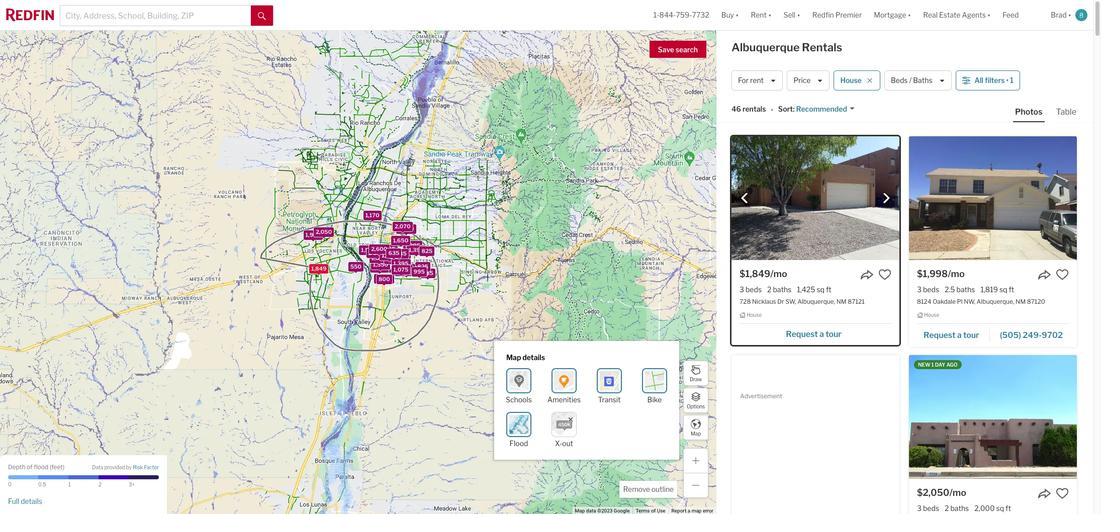 Task type: describe. For each thing, give the bounding box(es) containing it.
oakdale
[[933, 298, 956, 306]]

remove house image
[[867, 77, 873, 84]]

▾ for mortgage ▾
[[908, 11, 912, 19]]

1 vertical spatial 1
[[932, 362, 935, 368]]

1,849
[[311, 265, 326, 272]]

buy
[[722, 11, 735, 19]]

$1,849
[[740, 269, 771, 279]]

mortgage ▾ button
[[875, 0, 912, 30]]

favorite button image
[[879, 268, 892, 281]]

terms
[[636, 508, 650, 514]]

3 beds for $1,998
[[918, 285, 940, 294]]

tour for request a tour button to the right
[[964, 330, 980, 340]]

bike button
[[642, 368, 668, 404]]

0.5
[[38, 481, 46, 488]]

favorite button checkbox for $1,849 /mo
[[879, 268, 892, 281]]

feed button
[[997, 0, 1046, 30]]

ft for $1,998 /mo
[[1009, 285, 1015, 294]]

2 down 850
[[397, 267, 400, 274]]

photo of 1720 rosewood ave nw, albuquerque, nm 87120 image
[[910, 355, 1078, 479]]

1 vertical spatial 985
[[422, 270, 433, 277]]

map
[[692, 508, 702, 514]]

risk
[[133, 465, 143, 471]]

3 for $2,050 /mo
[[918, 504, 922, 513]]

3 for $1,998 /mo
[[918, 285, 922, 294]]

$2,050
[[918, 487, 950, 498]]

albuquerque rentals
[[732, 41, 843, 54]]

850
[[393, 260, 404, 267]]

1,285
[[405, 242, 420, 249]]

mortgage ▾
[[875, 11, 912, 19]]

sw,
[[786, 298, 797, 306]]

1,450
[[382, 252, 397, 259]]

buy ▾ button
[[716, 0, 745, 30]]

rentals
[[743, 105, 766, 113]]

7732
[[693, 11, 710, 19]]

2 down data
[[99, 481, 102, 488]]

0 vertical spatial 825
[[422, 247, 433, 254]]

dialog containing map details
[[495, 341, 680, 460]]

1,170
[[365, 211, 379, 218]]

flood
[[510, 439, 528, 448]]

1 vertical spatial 2,550
[[376, 275, 392, 282]]

request for the leftmost request a tour button
[[787, 329, 818, 339]]

beds for $2,050
[[924, 504, 940, 513]]

/
[[910, 76, 912, 85]]

remove
[[624, 485, 650, 494]]

advertisement
[[741, 392, 783, 400]]

favorite button checkbox for $2,050 /mo
[[1057, 487, 1070, 500]]

2 up nicklaus at bottom
[[768, 285, 772, 294]]

$2,050 /mo
[[918, 487, 967, 498]]

1,000
[[371, 255, 387, 262]]

sell ▾ button
[[778, 0, 807, 30]]

635
[[388, 249, 399, 256]]

full details button
[[8, 497, 42, 506]]

1,425
[[798, 285, 816, 294]]

550
[[350, 263, 362, 270]]

data provided by risk factor
[[92, 465, 159, 471]]

x-
[[555, 439, 562, 448]]

1,095
[[398, 265, 413, 272]]

(505) 249-9702 link
[[990, 326, 1070, 343]]

2,000 for 2,000 sq ft
[[975, 504, 995, 513]]

625
[[394, 250, 405, 257]]

full details
[[8, 497, 42, 506]]

nicklaus
[[753, 298, 777, 306]]

(505)
[[1001, 330, 1022, 340]]

buy ▾ button
[[722, 0, 739, 30]]

8124 oakdale pl nw, albuquerque, nm 87120
[[918, 298, 1046, 306]]

terms of use link
[[636, 508, 666, 514]]

0 horizontal spatial 995
[[384, 245, 396, 252]]

2 baths for $1,849
[[768, 285, 792, 294]]

buy ▾
[[722, 11, 739, 19]]

depth
[[8, 463, 25, 471]]

728 nicklaus dr sw, albuquerque, nm 87121
[[740, 298, 865, 306]]

1,819
[[981, 285, 999, 294]]

▾ for buy ▾
[[736, 11, 739, 19]]

sq for $1,998 /mo
[[1000, 285, 1008, 294]]

options
[[687, 403, 705, 409]]

request for request a tour button to the right
[[924, 330, 956, 340]]

0 vertical spatial 1,500
[[361, 246, 377, 253]]

$1,998
[[918, 269, 948, 279]]

outline
[[652, 485, 674, 494]]

2 down $2,050 /mo
[[945, 504, 950, 513]]

beds / baths
[[892, 76, 933, 85]]

map details
[[507, 353, 545, 362]]

3 beds for $1,849
[[740, 285, 762, 294]]

day
[[936, 362, 946, 368]]

2 baths for $2,050
[[945, 504, 970, 513]]

)
[[63, 463, 65, 471]]

baths for $2,050 /mo
[[951, 504, 970, 513]]

price button
[[788, 70, 830, 91]]

brad
[[1052, 11, 1067, 19]]

map for map details
[[507, 353, 521, 362]]

rentals
[[802, 41, 843, 54]]

rent ▾ button
[[745, 0, 778, 30]]

▾ for brad ▾
[[1069, 11, 1072, 19]]

depth of flood ( feet )
[[8, 463, 65, 471]]

error
[[703, 508, 714, 514]]

albuquerque, for $1,998 /mo
[[977, 298, 1015, 306]]

2.5 baths
[[945, 285, 976, 294]]

0 horizontal spatial request a tour button
[[740, 326, 892, 341]]

data
[[92, 465, 103, 471]]

dr
[[778, 298, 785, 306]]

remove outline
[[624, 485, 674, 494]]

filters
[[986, 76, 1005, 85]]

map for map data ©2023 google
[[575, 508, 585, 514]]

2,000 sq ft
[[975, 504, 1012, 513]]

estate
[[940, 11, 961, 19]]

3 for $1,849 /mo
[[740, 285, 745, 294]]

report a map error
[[672, 508, 714, 514]]

redfin premier button
[[807, 0, 869, 30]]

$1,849 /mo
[[740, 269, 788, 279]]

nm for $1,998 /mo
[[1016, 298, 1026, 306]]

details for map details
[[523, 353, 545, 362]]

1,195
[[399, 266, 414, 273]]

8124
[[918, 298, 932, 306]]

of for depth
[[27, 463, 32, 471]]

▾ for sell ▾
[[798, 11, 801, 19]]

1 vertical spatial 1,395
[[393, 260, 409, 267]]

1,020
[[386, 255, 401, 262]]

table
[[1057, 107, 1077, 117]]

baths for $1,998 /mo
[[957, 285, 976, 294]]

759-
[[676, 11, 693, 19]]

sort :
[[779, 105, 795, 113]]

photo of 8124 oakdale pl nw, albuquerque, nm 87120 image
[[910, 136, 1078, 260]]



Task type: locate. For each thing, give the bounding box(es) containing it.
of for terms
[[652, 508, 656, 514]]

beds up 8124
[[924, 285, 940, 294]]

2 ▾ from the left
[[769, 11, 772, 19]]

albuquerque, down 1,819 sq ft
[[977, 298, 1015, 306]]

1,998
[[305, 231, 321, 238]]

redfin
[[813, 11, 835, 19]]

1 nm from the left
[[837, 298, 847, 306]]

details for full details
[[21, 497, 42, 506]]

of left flood at the left bottom
[[27, 463, 32, 471]]

0 vertical spatial favorite button checkbox
[[879, 268, 892, 281]]

1 horizontal spatial 995
[[414, 268, 425, 275]]

request up day on the right bottom
[[924, 330, 956, 340]]

0 horizontal spatial request
[[787, 329, 818, 339]]

3 beds up 8124
[[918, 285, 940, 294]]

for
[[739, 76, 749, 85]]

0 horizontal spatial of
[[27, 463, 32, 471]]

0 horizontal spatial 2 units
[[368, 249, 387, 256]]

▾ right "mortgage"
[[908, 11, 912, 19]]

feet
[[51, 463, 63, 471]]

1 vertical spatial 825
[[417, 263, 428, 270]]

2,550 up 1,650
[[398, 225, 414, 232]]

albuquerque, for $1,849 /mo
[[798, 298, 836, 306]]

baths up "dr" at the bottom right of page
[[774, 285, 792, 294]]

baths up nw,
[[957, 285, 976, 294]]

825 right 970
[[417, 263, 428, 270]]

favorite button image for $1,998 /mo
[[1057, 268, 1070, 281]]

ft for $1,849 /mo
[[827, 285, 832, 294]]

1 albuquerque, from the left
[[798, 298, 836, 306]]

1 horizontal spatial a
[[820, 329, 825, 339]]

1 vertical spatial of
[[652, 508, 656, 514]]

0 horizontal spatial units
[[373, 249, 387, 256]]

2 albuquerque, from the left
[[977, 298, 1015, 306]]

970
[[402, 265, 413, 272]]

1,785
[[392, 250, 407, 257]]

out
[[562, 439, 574, 448]]

• left sort
[[772, 105, 774, 114]]

/mo
[[771, 269, 788, 279], [948, 269, 965, 279], [950, 487, 967, 498]]

house down 728 at the bottom of the page
[[747, 312, 762, 318]]

1 vertical spatial 995
[[414, 268, 425, 275]]

1 horizontal spatial favorite button checkbox
[[1057, 487, 1070, 500]]

a down the 728 nicklaus dr sw, albuquerque, nm 87121
[[820, 329, 825, 339]]

nm left 87120
[[1016, 298, 1026, 306]]

1,595
[[393, 250, 409, 257]]

nm left 87121
[[837, 298, 847, 306]]

2 favorite button image from the top
[[1057, 487, 1070, 500]]

house inside button
[[841, 76, 862, 85]]

▾ for rent ▾
[[769, 11, 772, 19]]

0 vertical spatial favorite button image
[[1057, 268, 1070, 281]]

0
[[8, 481, 12, 488]]

1 horizontal spatial request a tour button
[[918, 327, 990, 342]]

▾ inside "dropdown button"
[[988, 11, 991, 19]]

0 vertical spatial 985
[[394, 251, 405, 258]]

0 vertical spatial 2,550
[[398, 225, 414, 232]]

favorite button image for $2,050 /mo
[[1057, 487, 1070, 500]]

1 vertical spatial units
[[401, 267, 415, 274]]

details up schools button
[[523, 353, 545, 362]]

• inside button
[[1007, 76, 1009, 85]]

9702
[[1042, 330, 1064, 340]]

x-out button
[[552, 412, 577, 448]]

sq for $1,849 /mo
[[817, 285, 825, 294]]

save
[[658, 45, 675, 54]]

• inside 46 rentals •
[[772, 105, 774, 114]]

1 vertical spatial favorite button checkbox
[[1057, 487, 1070, 500]]

details inside button
[[21, 497, 42, 506]]

0 horizontal spatial tour
[[826, 329, 842, 339]]

•
[[1007, 76, 1009, 85], [772, 105, 774, 114]]

0 vertical spatial map
[[507, 353, 521, 362]]

1,500 down 2,400
[[371, 254, 387, 261]]

0 vertical spatial details
[[523, 353, 545, 362]]

1 ▾ from the left
[[736, 11, 739, 19]]

1,819 sq ft
[[981, 285, 1015, 294]]

825 right 1,285
[[422, 247, 433, 254]]

0 horizontal spatial house
[[747, 312, 762, 318]]

ft for $2,050 /mo
[[1006, 504, 1012, 513]]

1 favorite button image from the top
[[1057, 268, 1070, 281]]

real estate agents ▾ link
[[924, 0, 991, 30]]

▾ right buy at the top right of page
[[736, 11, 739, 19]]

0 horizontal spatial details
[[21, 497, 42, 506]]

2 baths down $2,050 /mo
[[945, 504, 970, 513]]

save search button
[[650, 41, 707, 58]]

0 horizontal spatial 1
[[68, 481, 71, 488]]

1 horizontal spatial 2,550
[[398, 225, 414, 232]]

user photo image
[[1076, 9, 1088, 21]]

1 horizontal spatial house
[[841, 76, 862, 85]]

2.5
[[945, 285, 956, 294]]

3 beds for $2,050
[[918, 504, 940, 513]]

favorite button image
[[1057, 268, 1070, 281], [1057, 487, 1070, 500]]

(505) 249-9702
[[1001, 330, 1064, 340]]

0 vertical spatial units
[[373, 249, 387, 256]]

/mo for $1,998
[[948, 269, 965, 279]]

next button image
[[882, 193, 892, 203]]

of left use
[[652, 508, 656, 514]]

sort
[[779, 105, 793, 113]]

transit button
[[597, 368, 622, 404]]

▾ right agents
[[988, 11, 991, 19]]

3 beds up 728 at the bottom of the page
[[740, 285, 762, 294]]

1 vertical spatial details
[[21, 497, 42, 506]]

sell ▾
[[784, 11, 801, 19]]

nm for $1,849 /mo
[[837, 298, 847, 306]]

1 horizontal spatial albuquerque,
[[977, 298, 1015, 306]]

825
[[422, 247, 433, 254], [417, 263, 428, 270]]

0 vertical spatial 1
[[1011, 76, 1014, 85]]

0 vertical spatial 2 baths
[[768, 285, 792, 294]]

0 horizontal spatial a
[[688, 508, 691, 514]]

beds down "$2,050"
[[924, 504, 940, 513]]

0 horizontal spatial nm
[[837, 298, 847, 306]]

3 up 728 at the bottom of the page
[[740, 285, 745, 294]]

1 vertical spatial map
[[691, 430, 701, 436]]

house for $1,998 /mo
[[925, 312, 940, 318]]

1-844-759-7732
[[654, 11, 710, 19]]

1 horizontal spatial units
[[401, 267, 415, 274]]

options button
[[684, 388, 709, 413]]

• right filters at top right
[[1007, 76, 1009, 85]]

0 horizontal spatial •
[[772, 105, 774, 114]]

1 vertical spatial 1,500
[[371, 254, 387, 261]]

house for $1,849 /mo
[[747, 312, 762, 318]]

2 horizontal spatial house
[[925, 312, 940, 318]]

1 right filters at top right
[[1011, 76, 1014, 85]]

request a tour up ago
[[924, 330, 980, 340]]

a up ago
[[958, 330, 962, 340]]

rent
[[751, 76, 764, 85]]

2,000 for 2,000
[[385, 264, 401, 271]]

mortgage
[[875, 11, 907, 19]]

1 horizontal spatial 2 baths
[[945, 504, 970, 513]]

▾ right rent
[[769, 11, 772, 19]]

map for map
[[691, 430, 701, 436]]

1,500
[[361, 246, 377, 253], [371, 254, 387, 261]]

amenities
[[548, 395, 581, 404]]

details inside dialog
[[523, 353, 545, 362]]

975
[[400, 266, 411, 273]]

0 horizontal spatial 2 baths
[[768, 285, 792, 294]]

tour down the 728 nicklaus dr sw, albuquerque, nm 87121
[[826, 329, 842, 339]]

2,550 down 1,100
[[376, 275, 392, 282]]

request a tour down the 728 nicklaus dr sw, albuquerque, nm 87121
[[787, 329, 842, 339]]

1 horizontal spatial request a tour
[[924, 330, 980, 340]]

baths for $1,849 /mo
[[774, 285, 792, 294]]

0 horizontal spatial 985
[[394, 251, 405, 258]]

0 horizontal spatial 2,000
[[385, 264, 401, 271]]

1,425 sq ft
[[798, 285, 832, 294]]

/mo for $2,050
[[950, 487, 967, 498]]

favorite button checkbox
[[879, 268, 892, 281], [1057, 487, 1070, 500]]

1 horizontal spatial 1
[[932, 362, 935, 368]]

map up schools button
[[507, 353, 521, 362]]

995
[[384, 245, 396, 252], [414, 268, 425, 275]]

0 horizontal spatial favorite button checkbox
[[879, 268, 892, 281]]

flood button
[[507, 412, 532, 448]]

0 vertical spatial of
[[27, 463, 32, 471]]

3 up 8124
[[918, 285, 922, 294]]

1,500 up the 1,000
[[361, 246, 377, 253]]

report a map error link
[[672, 508, 714, 514]]

1 vertical spatial favorite button image
[[1057, 487, 1070, 500]]

previous button image
[[740, 193, 750, 203]]

1 horizontal spatial 2 units
[[397, 267, 415, 274]]

1,075
[[393, 266, 408, 273]]

2 vertical spatial 1
[[68, 481, 71, 488]]

1 right 0.5
[[68, 481, 71, 488]]

1 vertical spatial 2,000
[[975, 504, 995, 513]]

/mo for $1,849
[[771, 269, 788, 279]]

1 horizontal spatial request
[[924, 330, 956, 340]]

request a tour button down the 728 nicklaus dr sw, albuquerque, nm 87121
[[740, 326, 892, 341]]

0 horizontal spatial albuquerque,
[[798, 298, 836, 306]]

0 horizontal spatial request a tour
[[787, 329, 842, 339]]

by
[[126, 465, 132, 471]]

house down 8124
[[925, 312, 940, 318]]

0 vertical spatial 2 units
[[368, 249, 387, 256]]

▾
[[736, 11, 739, 19], [769, 11, 772, 19], [798, 11, 801, 19], [908, 11, 912, 19], [988, 11, 991, 19], [1069, 11, 1072, 19]]

a for the leftmost request a tour button
[[820, 329, 825, 339]]

• for 46 rentals •
[[772, 105, 774, 114]]

1 vertical spatial 2 units
[[397, 267, 415, 274]]

all
[[975, 76, 984, 85]]

0 vertical spatial 2,000
[[385, 264, 401, 271]]

2 baths up "dr" at the bottom right of page
[[768, 285, 792, 294]]

1 horizontal spatial map
[[575, 508, 585, 514]]

request a tour for the leftmost request a tour button
[[787, 329, 842, 339]]

0 horizontal spatial 2,550
[[376, 275, 392, 282]]

87120
[[1028, 298, 1046, 306]]

1 horizontal spatial tour
[[964, 330, 980, 340]]

City, Address, School, Building, ZIP search field
[[60, 6, 251, 26]]

tour down nw,
[[964, 330, 980, 340]]

for rent
[[739, 76, 764, 85]]

baths down $2,050 /mo
[[951, 504, 970, 513]]

real
[[924, 11, 938, 19]]

1 left day on the right bottom
[[932, 362, 935, 368]]

845
[[382, 250, 393, 257]]

6 ▾ from the left
[[1069, 11, 1072, 19]]

1 horizontal spatial details
[[523, 353, 545, 362]]

1 horizontal spatial nm
[[1016, 298, 1026, 306]]

feed
[[1003, 11, 1019, 19]]

tour
[[826, 329, 842, 339], [964, 330, 980, 340]]

request a tour for request a tour button to the right
[[924, 330, 980, 340]]

photos
[[1016, 107, 1043, 117]]

2,050
[[316, 228, 332, 235]]

albuquerque
[[732, 41, 800, 54]]

brad ▾
[[1052, 11, 1072, 19]]

map left the data
[[575, 508, 585, 514]]

house button
[[834, 70, 881, 91]]

map inside button
[[691, 430, 701, 436]]

rent
[[751, 11, 767, 19]]

$1,998 /mo
[[918, 269, 965, 279]]

amenities button
[[548, 368, 581, 404]]

1 vertical spatial •
[[772, 105, 774, 114]]

• for all filters • 1
[[1007, 76, 1009, 85]]

1 horizontal spatial of
[[652, 508, 656, 514]]

nw,
[[965, 298, 976, 306]]

2,000 inside map region
[[385, 264, 401, 271]]

249-
[[1024, 330, 1043, 340]]

map down the options
[[691, 430, 701, 436]]

a left map
[[688, 508, 691, 514]]

beds for $1,998
[[924, 285, 940, 294]]

bike
[[648, 395, 662, 404]]

recommended button
[[795, 104, 856, 114]]

photo of 728 nicklaus dr sw, albuquerque, nm 87121 image
[[732, 136, 900, 260]]

46
[[732, 105, 742, 113]]

4 ▾ from the left
[[908, 11, 912, 19]]

details right full
[[21, 497, 42, 506]]

sq
[[817, 285, 825, 294], [1000, 285, 1008, 294], [997, 504, 1005, 513]]

rent ▾
[[751, 11, 772, 19]]

1 inside button
[[1011, 76, 1014, 85]]

2 nm from the left
[[1016, 298, 1026, 306]]

units
[[373, 249, 387, 256], [401, 267, 415, 274]]

2 vertical spatial map
[[575, 508, 585, 514]]

house left remove house icon
[[841, 76, 862, 85]]

map region
[[0, 0, 725, 514]]

beds for $1,849
[[746, 285, 762, 294]]

1 horizontal spatial •
[[1007, 76, 1009, 85]]

3 beds down "$2,050"
[[918, 504, 940, 513]]

sq for $2,050 /mo
[[997, 504, 1005, 513]]

request down the 728 nicklaus dr sw, albuquerque, nm 87121
[[787, 329, 818, 339]]

a for request a tour button to the right
[[958, 330, 962, 340]]

2 horizontal spatial 1
[[1011, 76, 1014, 85]]

remove outline button
[[620, 481, 678, 498]]

1,550
[[373, 261, 388, 268]]

map button
[[684, 415, 709, 440]]

1 horizontal spatial 2,000
[[975, 504, 995, 513]]

:
[[793, 105, 795, 113]]

request
[[787, 329, 818, 339], [924, 330, 956, 340]]

google image
[[3, 501, 36, 514]]

favorite button checkbox
[[1057, 268, 1070, 281]]

a
[[820, 329, 825, 339], [958, 330, 962, 340], [688, 508, 691, 514]]

2 horizontal spatial map
[[691, 430, 701, 436]]

nm
[[837, 298, 847, 306], [1016, 298, 1026, 306]]

table button
[[1055, 107, 1079, 121]]

request a tour button up ago
[[918, 327, 990, 342]]

1 vertical spatial 2 baths
[[945, 504, 970, 513]]

3 down "$2,050"
[[918, 504, 922, 513]]

agents
[[963, 11, 987, 19]]

dialog
[[495, 341, 680, 460]]

3 ▾ from the left
[[798, 11, 801, 19]]

0 vertical spatial 995
[[384, 245, 396, 252]]

1 horizontal spatial 985
[[422, 270, 433, 277]]

beds up 728 at the bottom of the page
[[746, 285, 762, 294]]

tour for the leftmost request a tour button
[[826, 329, 842, 339]]

2 horizontal spatial a
[[958, 330, 962, 340]]

▾ right brad
[[1069, 11, 1072, 19]]

submit search image
[[258, 12, 266, 20]]

transit
[[598, 395, 621, 404]]

985
[[394, 251, 405, 258], [422, 270, 433, 277]]

2 left 2,400
[[368, 249, 372, 256]]

5 ▾ from the left
[[988, 11, 991, 19]]

albuquerque,
[[798, 298, 836, 306], [977, 298, 1015, 306]]

0 vertical spatial 1,395
[[409, 246, 424, 253]]

albuquerque, down 1,425 sq ft
[[798, 298, 836, 306]]

0 horizontal spatial map
[[507, 353, 521, 362]]

mortgage ▾ button
[[869, 0, 918, 30]]

▾ right 'sell'
[[798, 11, 801, 19]]

0 vertical spatial •
[[1007, 76, 1009, 85]]

house
[[841, 76, 862, 85], [747, 312, 762, 318], [925, 312, 940, 318]]



Task type: vqa. For each thing, say whether or not it's contained in the screenshot.
middle the best
no



